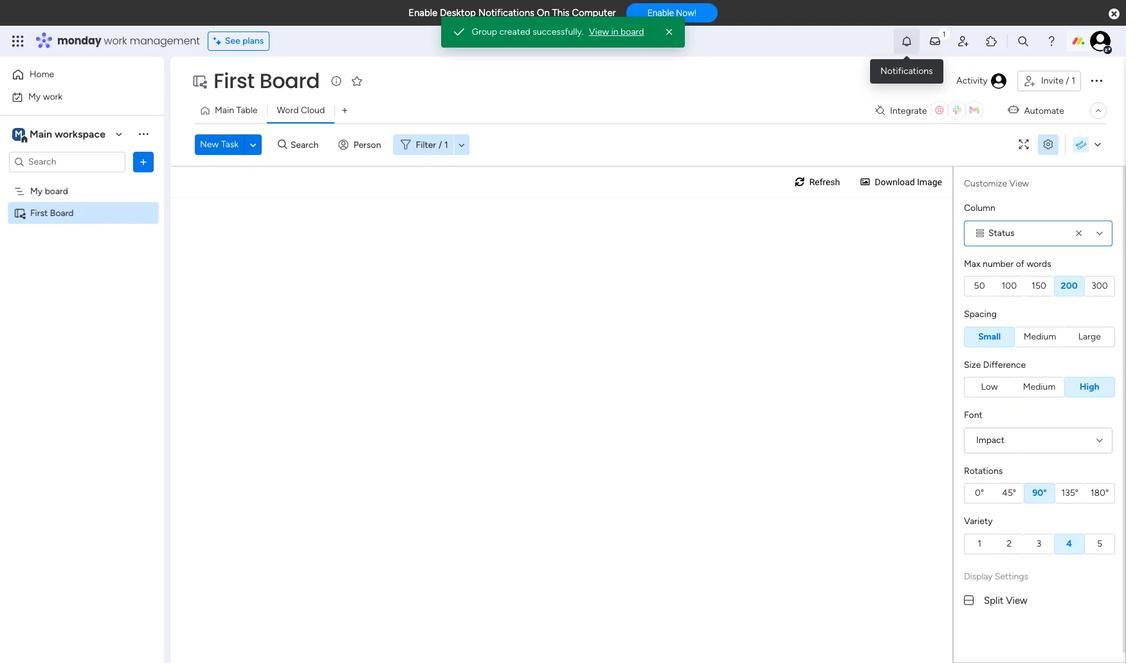 Task type: vqa. For each thing, say whether or not it's contained in the screenshot.
the Filter by Board
no



Task type: describe. For each thing, give the bounding box(es) containing it.
main table
[[215, 105, 258, 116]]

150
[[1032, 281, 1047, 292]]

integrate
[[891, 105, 928, 116]]

difference
[[984, 359, 1026, 370]]

show board description image
[[329, 75, 344, 88]]

0 horizontal spatial board
[[50, 208, 74, 218]]

display settings
[[965, 571, 1029, 582]]

see plans
[[225, 35, 264, 46]]

home button
[[8, 64, 138, 85]]

management
[[130, 33, 200, 48]]

column
[[965, 203, 996, 214]]

3 button
[[1025, 534, 1054, 554]]

now!
[[677, 8, 697, 18]]

my for my board
[[30, 186, 43, 197]]

word cloud
[[277, 105, 325, 116]]

new task
[[200, 139, 239, 150]]

4 button
[[1054, 534, 1085, 554]]

automate
[[1025, 105, 1065, 116]]

settings image
[[1039, 140, 1059, 150]]

see plans button
[[208, 32, 270, 51]]

number
[[983, 258, 1014, 269]]

angle down image
[[250, 140, 256, 150]]

1 horizontal spatial first
[[214, 66, 255, 95]]

1 for filter / 1
[[445, 139, 448, 150]]

135°
[[1062, 488, 1079, 499]]

status
[[989, 227, 1015, 238]]

medium for size difference
[[1024, 382, 1056, 393]]

view inside alert
[[589, 26, 609, 37]]

see
[[225, 35, 240, 46]]

open full screen image
[[1014, 140, 1035, 150]]

this
[[552, 7, 570, 19]]

v2 search image
[[278, 138, 287, 152]]

word
[[277, 105, 299, 116]]

1 vertical spatial notifications
[[881, 66, 933, 77]]

computer
[[572, 7, 616, 19]]

1 button
[[965, 534, 995, 554]]

settings
[[995, 571, 1029, 582]]

help image
[[1046, 35, 1059, 48]]

work for monday
[[104, 33, 127, 48]]

50
[[975, 281, 986, 292]]

person button
[[333, 134, 389, 155]]

50 button
[[965, 276, 995, 297]]

workspace image
[[12, 127, 25, 141]]

split view
[[985, 595, 1028, 607]]

main workspace
[[30, 128, 106, 140]]

work for my
[[43, 91, 62, 102]]

size
[[965, 359, 982, 370]]

enable for enable now!
[[648, 8, 674, 18]]

0 vertical spatial board
[[621, 26, 644, 37]]

300
[[1092, 281, 1109, 292]]

medium for spacing
[[1024, 331, 1057, 342]]

enable desktop notifications on this computer
[[409, 7, 616, 19]]

select product image
[[12, 35, 24, 48]]

activity button
[[952, 71, 1013, 91]]

low
[[982, 382, 999, 393]]

200 button
[[1054, 276, 1085, 297]]

words
[[1027, 258, 1052, 269]]

Search in workspace field
[[27, 154, 107, 169]]

filter
[[416, 139, 436, 150]]

/ for invite
[[1066, 75, 1070, 86]]

1 horizontal spatial first board
[[214, 66, 320, 95]]

view for split view
[[1007, 595, 1028, 607]]

new
[[200, 139, 219, 150]]

1 horizontal spatial shareable board image
[[192, 73, 207, 89]]

activity
[[957, 75, 988, 86]]

dapulse close image
[[1109, 8, 1120, 21]]

0 vertical spatial options image
[[1089, 73, 1105, 88]]

monday
[[57, 33, 101, 48]]

150 button
[[1025, 276, 1054, 297]]

my board
[[30, 186, 68, 197]]

workspace selection element
[[12, 126, 107, 143]]

task
[[221, 139, 239, 150]]

medium button for spacing
[[1016, 327, 1065, 347]]

my work
[[28, 91, 62, 102]]

apps image
[[986, 35, 999, 48]]

90° button
[[1025, 483, 1056, 504]]

main for main workspace
[[30, 128, 52, 140]]

Search field
[[287, 136, 326, 154]]

4
[[1067, 538, 1073, 549]]

200
[[1062, 281, 1078, 292]]

group created successfully. view in board
[[472, 26, 644, 37]]

90°
[[1033, 488, 1047, 499]]

low button
[[965, 377, 1015, 398]]

desktop
[[440, 7, 476, 19]]

First Board field
[[210, 66, 323, 95]]

0 horizontal spatial first board
[[30, 208, 74, 218]]

high
[[1080, 382, 1100, 393]]

0 horizontal spatial options image
[[137, 155, 150, 168]]

spacing
[[965, 309, 997, 320]]

view in board link
[[589, 26, 644, 39]]

size difference
[[965, 359, 1026, 370]]

new task button
[[195, 134, 244, 155]]

font
[[965, 410, 983, 421]]

variety
[[965, 516, 993, 527]]



Task type: locate. For each thing, give the bounding box(es) containing it.
filter / 1
[[416, 139, 448, 150]]

board right in
[[621, 26, 644, 37]]

invite members image
[[958, 35, 970, 48]]

first
[[214, 66, 255, 95], [30, 208, 48, 218]]

0 vertical spatial notifications
[[479, 7, 535, 19]]

1 down the variety
[[978, 538, 982, 549]]

inbox image
[[929, 35, 942, 48]]

0 horizontal spatial enable
[[409, 7, 438, 19]]

my down home
[[28, 91, 41, 102]]

invite / 1
[[1042, 75, 1076, 86]]

/
[[1066, 75, 1070, 86], [439, 139, 442, 150]]

1 vertical spatial /
[[439, 139, 442, 150]]

my for my work
[[28, 91, 41, 102]]

0 vertical spatial my
[[28, 91, 41, 102]]

my inside list box
[[30, 186, 43, 197]]

enable
[[409, 7, 438, 19], [648, 8, 674, 18]]

board down search in workspace field
[[45, 186, 68, 197]]

enable now! button
[[627, 3, 718, 23]]

group
[[472, 26, 497, 37]]

notifications down notifications image
[[881, 66, 933, 77]]

plans
[[243, 35, 264, 46]]

1 for invite / 1
[[1072, 75, 1076, 86]]

home
[[30, 69, 54, 80]]

collapse board header image
[[1094, 106, 1104, 116]]

/ for filter
[[439, 139, 442, 150]]

first up main table
[[214, 66, 255, 95]]

0 vertical spatial view
[[589, 26, 609, 37]]

monday work management
[[57, 33, 200, 48]]

my inside button
[[28, 91, 41, 102]]

1 horizontal spatial 1
[[978, 538, 982, 549]]

board up "word"
[[260, 66, 320, 95]]

list box containing my board
[[0, 178, 164, 398]]

0 vertical spatial main
[[215, 105, 234, 116]]

1 right invite
[[1072, 75, 1076, 86]]

300 button
[[1085, 276, 1116, 297]]

v2 split view image
[[965, 594, 974, 608]]

medium button
[[1016, 327, 1065, 347], [1015, 377, 1065, 398]]

0 vertical spatial shareable board image
[[192, 73, 207, 89]]

alert
[[441, 17, 686, 48]]

add to favorites image
[[351, 74, 364, 87]]

first board up table
[[214, 66, 320, 95]]

enable now!
[[648, 8, 697, 18]]

close image
[[664, 26, 677, 39]]

0 horizontal spatial main
[[30, 128, 52, 140]]

medium up the difference
[[1024, 331, 1057, 342]]

m
[[15, 128, 22, 139]]

100
[[1002, 281, 1018, 292]]

customize view
[[965, 178, 1030, 189]]

2
[[1007, 538, 1012, 549]]

list box
[[0, 178, 164, 398]]

5 button
[[1085, 534, 1116, 554]]

board
[[621, 26, 644, 37], [45, 186, 68, 197]]

notifications image
[[901, 35, 914, 48]]

1 horizontal spatial notifications
[[881, 66, 933, 77]]

options image up collapse board header icon
[[1089, 73, 1105, 88]]

board down "my board"
[[50, 208, 74, 218]]

small
[[979, 331, 1001, 342]]

1 vertical spatial 1
[[445, 139, 448, 150]]

2 button
[[995, 534, 1025, 554]]

/ inside button
[[1066, 75, 1070, 86]]

0 horizontal spatial first
[[30, 208, 48, 218]]

5
[[1098, 538, 1103, 549]]

main for main table
[[215, 105, 234, 116]]

max number of words
[[965, 258, 1052, 269]]

in
[[612, 26, 619, 37]]

workspace
[[55, 128, 106, 140]]

2 vertical spatial 1
[[978, 538, 982, 549]]

2 vertical spatial view
[[1007, 595, 1028, 607]]

/ right invite
[[1066, 75, 1070, 86]]

main right the 'workspace' image
[[30, 128, 52, 140]]

view left in
[[589, 26, 609, 37]]

1 vertical spatial first
[[30, 208, 48, 218]]

first down "my board"
[[30, 208, 48, 218]]

dapulse integrations image
[[876, 106, 885, 116]]

of
[[1017, 258, 1025, 269]]

table
[[236, 105, 258, 116]]

medium button for size difference
[[1015, 377, 1065, 398]]

main table button
[[195, 100, 267, 121]]

1 horizontal spatial enable
[[648, 8, 674, 18]]

high button
[[1065, 377, 1116, 398]]

medium button up the difference
[[1016, 327, 1065, 347]]

1 vertical spatial medium
[[1024, 382, 1056, 393]]

successfully.
[[533, 26, 584, 37]]

180° button
[[1085, 483, 1116, 504]]

arrow down image
[[454, 137, 470, 153]]

0 vertical spatial first board
[[214, 66, 320, 95]]

0 vertical spatial board
[[260, 66, 320, 95]]

1 horizontal spatial /
[[1066, 75, 1070, 86]]

1 horizontal spatial board
[[260, 66, 320, 95]]

created
[[500, 26, 531, 37]]

0 vertical spatial work
[[104, 33, 127, 48]]

shareable board image
[[192, 73, 207, 89], [14, 207, 26, 219]]

search everything image
[[1017, 35, 1030, 48]]

1 vertical spatial view
[[1010, 178, 1030, 189]]

split
[[985, 595, 1004, 607]]

0 horizontal spatial shareable board image
[[14, 207, 26, 219]]

alert containing group created successfully.
[[441, 17, 686, 48]]

enable inside button
[[648, 8, 674, 18]]

1 inside button
[[1072, 75, 1076, 86]]

my
[[28, 91, 41, 102], [30, 186, 43, 197]]

word cloud button
[[267, 100, 335, 121]]

workspace options image
[[137, 128, 150, 140]]

invite
[[1042, 75, 1064, 86]]

board
[[260, 66, 320, 95], [50, 208, 74, 218]]

1 vertical spatial shareable board image
[[14, 207, 26, 219]]

0° button
[[965, 483, 995, 504]]

medium down the difference
[[1024, 382, 1056, 393]]

main inside main table button
[[215, 105, 234, 116]]

work right monday
[[104, 33, 127, 48]]

enable for enable desktop notifications on this computer
[[409, 7, 438, 19]]

0 horizontal spatial board
[[45, 186, 68, 197]]

1 horizontal spatial main
[[215, 105, 234, 116]]

v2 status outline image
[[977, 229, 985, 238]]

2 horizontal spatial 1
[[1072, 75, 1076, 86]]

medium button down the difference
[[1015, 377, 1065, 398]]

large
[[1079, 331, 1102, 342]]

options image
[[1089, 73, 1105, 88], [137, 155, 150, 168]]

0 horizontal spatial /
[[439, 139, 442, 150]]

1 vertical spatial first board
[[30, 208, 74, 218]]

notifications up the created
[[479, 7, 535, 19]]

work inside button
[[43, 91, 62, 102]]

1 vertical spatial board
[[50, 208, 74, 218]]

0 horizontal spatial work
[[43, 91, 62, 102]]

large button
[[1065, 327, 1116, 347]]

my down search in workspace field
[[30, 186, 43, 197]]

1 inside "button"
[[978, 538, 982, 549]]

1 horizontal spatial options image
[[1089, 73, 1105, 88]]

option
[[0, 180, 164, 182]]

customize
[[965, 178, 1008, 189]]

1 vertical spatial main
[[30, 128, 52, 140]]

options image down the workspace options icon
[[137, 155, 150, 168]]

1 image
[[939, 26, 950, 41]]

1 horizontal spatial board
[[621, 26, 644, 37]]

0 vertical spatial medium button
[[1016, 327, 1065, 347]]

main inside the workspace selection element
[[30, 128, 52, 140]]

0°
[[976, 488, 985, 499]]

1 vertical spatial options image
[[137, 155, 150, 168]]

work
[[104, 33, 127, 48], [43, 91, 62, 102]]

small button
[[965, 327, 1016, 347]]

0 vertical spatial first
[[214, 66, 255, 95]]

1 left "arrow down" image
[[445, 139, 448, 150]]

1 vertical spatial medium button
[[1015, 377, 1065, 398]]

1 vertical spatial board
[[45, 186, 68, 197]]

autopilot image
[[1009, 102, 1020, 118]]

enable left desktop
[[409, 7, 438, 19]]

work down home
[[43, 91, 62, 102]]

0 horizontal spatial 1
[[445, 139, 448, 150]]

jacob simon image
[[1091, 31, 1111, 51]]

1 vertical spatial my
[[30, 186, 43, 197]]

impact
[[977, 435, 1005, 446]]

view for customize view
[[1010, 178, 1030, 189]]

view right split
[[1007, 595, 1028, 607]]

main left table
[[215, 105, 234, 116]]

display
[[965, 571, 993, 582]]

0 vertical spatial 1
[[1072, 75, 1076, 86]]

person
[[354, 139, 381, 150]]

enable up 'close' icon
[[648, 8, 674, 18]]

1 horizontal spatial work
[[104, 33, 127, 48]]

45° button
[[995, 483, 1025, 504]]

0 horizontal spatial notifications
[[479, 7, 535, 19]]

on
[[537, 7, 550, 19]]

1
[[1072, 75, 1076, 86], [445, 139, 448, 150], [978, 538, 982, 549]]

0 vertical spatial medium
[[1024, 331, 1057, 342]]

1 vertical spatial work
[[43, 91, 62, 102]]

add view image
[[342, 106, 348, 116]]

my work button
[[8, 87, 138, 107]]

main
[[215, 105, 234, 116], [30, 128, 52, 140]]

45°
[[1003, 488, 1017, 499]]

0 vertical spatial /
[[1066, 75, 1070, 86]]

max
[[965, 258, 981, 269]]

first board down "my board"
[[30, 208, 74, 218]]

135° button
[[1056, 483, 1085, 504]]

view right customize
[[1010, 178, 1030, 189]]

invite / 1 button
[[1018, 71, 1082, 91]]

first board
[[214, 66, 320, 95], [30, 208, 74, 218]]

/ right filter
[[439, 139, 442, 150]]



